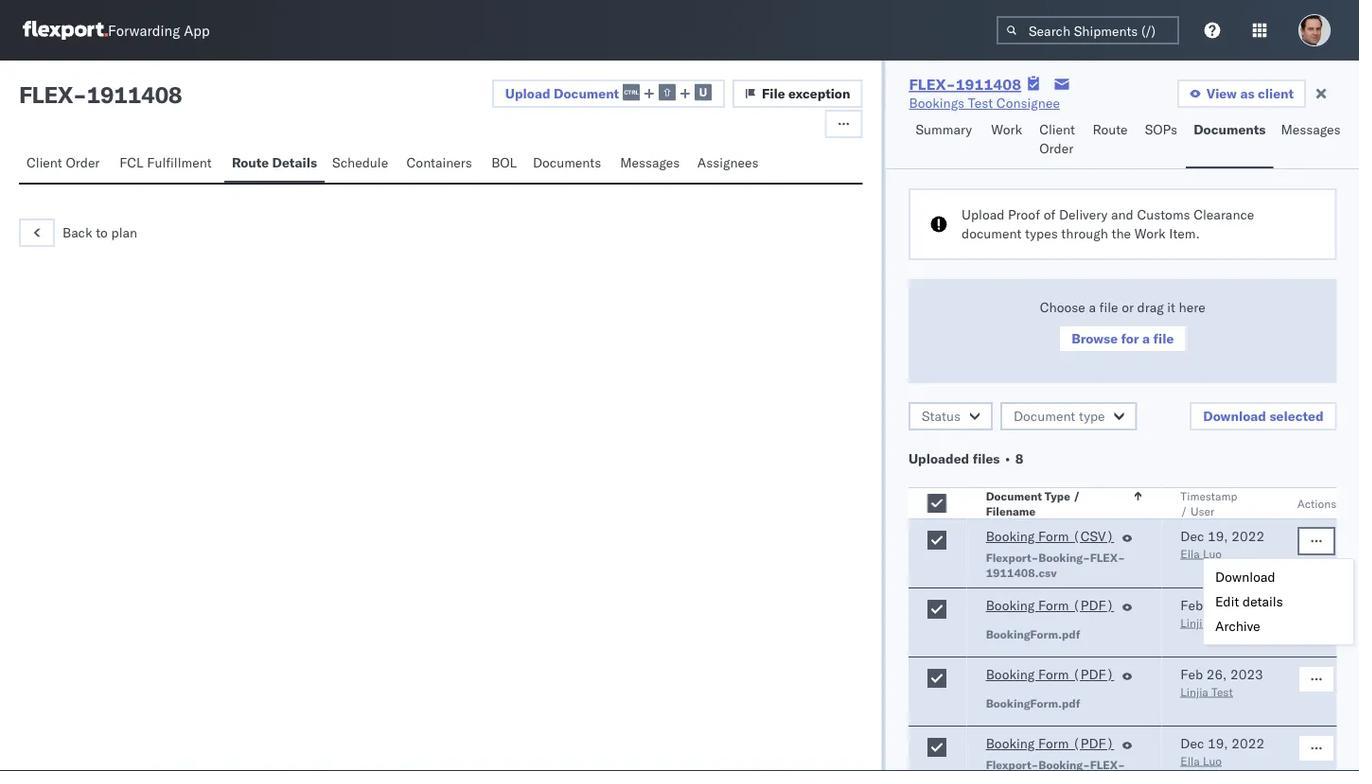 Task type: describe. For each thing, give the bounding box(es) containing it.
0 horizontal spatial documents button
[[525, 146, 613, 183]]

document for document type / filename
[[986, 489, 1042, 503]]

back to plan
[[62, 224, 137, 241]]

a inside button
[[1142, 330, 1150, 347]]

item.
[[1169, 225, 1200, 242]]

browse for a file
[[1071, 330, 1174, 347]]

customs
[[1137, 206, 1190, 223]]

8
[[1015, 451, 1023, 467]]

containers
[[407, 154, 472, 171]]

timestamp / user
[[1180, 489, 1237, 518]]

consignee
[[997, 95, 1060, 111]]

booking form (pdf) for 3rd booking form (pdf) link from the top of the page
[[986, 736, 1114, 752]]

-
[[73, 80, 87, 109]]

fcl
[[120, 154, 144, 171]]

document
[[961, 225, 1021, 242]]

19, for (csv)
[[1207, 528, 1228, 545]]

test for first booking form (pdf) link from the top
[[1211, 616, 1233, 630]]

here
[[1179, 299, 1205, 316]]

uploaded
[[908, 451, 969, 467]]

0 horizontal spatial file
[[1099, 299, 1118, 316]]

type
[[1044, 489, 1070, 503]]

bol
[[491, 154, 517, 171]]

messages for the left messages button
[[620, 154, 680, 171]]

and
[[1111, 206, 1133, 223]]

forwarding
[[108, 21, 180, 39]]

user
[[1190, 504, 1214, 518]]

flex - 1911408
[[19, 80, 182, 109]]

browse for a file button
[[1058, 325, 1187, 353]]

types
[[1025, 225, 1058, 242]]

route details button
[[224, 146, 325, 183]]

details
[[1243, 594, 1283, 610]]

linjia for 2nd booking form (pdf) link from the bottom
[[1180, 685, 1208, 699]]

26, for 2nd booking form (pdf) link from the bottom
[[1206, 666, 1227, 683]]

2022 for (pdf)
[[1231, 736, 1264, 752]]

bookingform.pdf for 2nd booking form (pdf) link from the bottom
[[986, 696, 1080, 710]]

luo for (csv)
[[1203, 547, 1222, 561]]

∙
[[1003, 451, 1012, 467]]

/ inside timestamp / user
[[1180, 504, 1187, 518]]

dec 19, 2022 ella luo for booking form (pdf)
[[1180, 736, 1264, 768]]

Search Shipments (/) text field
[[997, 16, 1179, 44]]

flex-1911408
[[909, 75, 1021, 94]]

delivery
[[1059, 206, 1107, 223]]

flexport. image
[[23, 21, 108, 40]]

upload for upload proof of delivery and customs clearance document types through the work item.
[[961, 206, 1004, 223]]

flexport-
[[986, 550, 1038, 565]]

archive
[[1215, 618, 1261, 635]]

dec for booking form (csv)
[[1180, 528, 1204, 545]]

messages for rightmost messages button
[[1281, 121, 1341, 138]]

1 horizontal spatial 1911408
[[956, 75, 1021, 94]]

file inside browse for a file button
[[1153, 330, 1174, 347]]

document type / filename button
[[982, 485, 1142, 519]]

summary button
[[908, 113, 984, 168]]

booking form (pdf) for 2nd booking form (pdf) link from the bottom
[[986, 666, 1114, 683]]

form for 2nd booking form (pdf) link from the bottom
[[1038, 666, 1069, 683]]

fulfillment
[[147, 154, 212, 171]]

0 horizontal spatial 1911408
[[87, 80, 182, 109]]

flex- inside flexport-booking-flex- 1911408.csv
[[1090, 550, 1125, 565]]

selected
[[1269, 408, 1323, 425]]

to
[[96, 224, 108, 241]]

flexport-booking-flex- 1911408.csv
[[986, 550, 1125, 580]]

schedule button
[[325, 146, 399, 183]]

booking for 3rd booking form (pdf) link from the top of the page
[[986, 736, 1034, 752]]

download selected button
[[1190, 402, 1337, 431]]

details
[[272, 154, 317, 171]]

upload proof of delivery and customs clearance document types through the work item.
[[961, 206, 1254, 242]]

fcl fulfillment
[[120, 154, 212, 171]]

feb for first booking form (pdf) link from the top
[[1180, 597, 1203, 614]]

booking for booking form (csv) link
[[986, 528, 1034, 545]]

flex-1911408 link
[[909, 75, 1021, 94]]

it
[[1167, 299, 1175, 316]]

dec 19, 2022 ella luo for booking form (csv)
[[1180, 528, 1264, 561]]

bol button
[[484, 146, 525, 183]]

route for route details
[[232, 154, 269, 171]]

booking form (csv) link
[[986, 527, 1114, 550]]

uploaded files ∙ 8
[[908, 451, 1023, 467]]

proof
[[1008, 206, 1040, 223]]

0 vertical spatial documents
[[1194, 121, 1266, 138]]

document type / filename
[[986, 489, 1080, 518]]

type
[[1079, 408, 1105, 425]]

schedule
[[332, 154, 388, 171]]

file exception
[[762, 85, 850, 102]]

0 horizontal spatial a
[[1089, 299, 1096, 316]]

view as client
[[1207, 85, 1294, 102]]

feb 26, 2023 linjia test for first booking form (pdf) link from the top
[[1180, 597, 1263, 630]]

0 vertical spatial test
[[968, 95, 993, 111]]

flex
[[19, 80, 73, 109]]

(pdf) for 2nd booking form (pdf) link from the bottom
[[1072, 666, 1114, 683]]

0 horizontal spatial messages button
[[613, 146, 690, 183]]

actions
[[1297, 496, 1336, 511]]

1 booking form (pdf) link from the top
[[986, 596, 1114, 619]]

plan
[[111, 224, 137, 241]]

clearance
[[1193, 206, 1254, 223]]

for
[[1121, 330, 1139, 347]]

timestamp / user button
[[1176, 485, 1259, 519]]

0 horizontal spatial client order button
[[19, 146, 112, 183]]

test for 2nd booking form (pdf) link from the bottom
[[1211, 685, 1233, 699]]

document inside "button"
[[554, 85, 619, 101]]

form for 3rd booking form (pdf) link from the top of the page
[[1038, 736, 1069, 752]]

feb 26, 2023 linjia test for 2nd booking form (pdf) link from the bottom
[[1180, 666, 1263, 699]]

back
[[62, 224, 92, 241]]

fcl fulfillment button
[[112, 146, 224, 183]]



Task type: locate. For each thing, give the bounding box(es) containing it.
0 vertical spatial bookingform.pdf
[[986, 627, 1080, 641]]

1 vertical spatial 19,
[[1207, 736, 1228, 752]]

assignees
[[698, 154, 759, 171]]

1 (pdf) from the top
[[1072, 597, 1114, 614]]

test down flex-1911408 link
[[968, 95, 993, 111]]

0 vertical spatial flex-
[[909, 75, 956, 94]]

/ left 'user' on the bottom
[[1180, 504, 1187, 518]]

flex- down '(csv)'
[[1090, 550, 1125, 565]]

1 form from the top
[[1038, 528, 1069, 545]]

assignees button
[[690, 146, 770, 183]]

feb for 2nd booking form (pdf) link from the bottom
[[1180, 666, 1203, 683]]

luo
[[1203, 547, 1222, 561], [1203, 754, 1222, 768]]

file down it
[[1153, 330, 1174, 347]]

1 vertical spatial luo
[[1203, 754, 1222, 768]]

0 vertical spatial luo
[[1203, 547, 1222, 561]]

26,
[[1206, 597, 1227, 614], [1206, 666, 1227, 683]]

0 horizontal spatial flex-
[[909, 75, 956, 94]]

4 booking from the top
[[986, 736, 1034, 752]]

document inside document type / filename
[[986, 489, 1042, 503]]

4 form from the top
[[1038, 736, 1069, 752]]

order left fcl at top left
[[66, 154, 100, 171]]

0 vertical spatial (pdf)
[[1072, 597, 1114, 614]]

1 booking form (pdf) from the top
[[986, 597, 1114, 614]]

upload up bol
[[505, 85, 550, 101]]

bookings test consignee
[[909, 95, 1060, 111]]

messages button left assignees
[[613, 146, 690, 183]]

feb
[[1180, 597, 1203, 614], [1180, 666, 1203, 683]]

1 2022 from the top
[[1231, 528, 1264, 545]]

1 vertical spatial upload
[[961, 206, 1004, 223]]

1 dec 19, 2022 ella luo from the top
[[1180, 528, 1264, 561]]

browse
[[1071, 330, 1118, 347]]

documents right bol button
[[533, 154, 601, 171]]

containers button
[[399, 146, 484, 183]]

0 horizontal spatial work
[[991, 121, 1022, 138]]

0 horizontal spatial order
[[66, 154, 100, 171]]

status button
[[908, 402, 992, 431]]

form for first booking form (pdf) link from the top
[[1038, 597, 1069, 614]]

1 vertical spatial feb 26, 2023 linjia test
[[1180, 666, 1263, 699]]

1 horizontal spatial messages
[[1281, 121, 1341, 138]]

filename
[[986, 504, 1035, 518]]

1 vertical spatial 2023
[[1230, 666, 1263, 683]]

booking
[[986, 528, 1034, 545], [986, 597, 1034, 614], [986, 666, 1034, 683], [986, 736, 1034, 752]]

client down flex
[[27, 154, 62, 171]]

2 dec 19, 2022 ella luo from the top
[[1180, 736, 1264, 768]]

order
[[1040, 140, 1074, 157], [66, 154, 100, 171]]

0 vertical spatial /
[[1073, 489, 1080, 503]]

0 vertical spatial document
[[554, 85, 619, 101]]

client order button down consignee
[[1032, 113, 1085, 168]]

upload inside upload document "button"
[[505, 85, 550, 101]]

1911408 down forwarding
[[87, 80, 182, 109]]

document type button
[[1000, 402, 1137, 431]]

2 19, from the top
[[1207, 736, 1228, 752]]

2 vertical spatial (pdf)
[[1072, 736, 1114, 752]]

0 horizontal spatial messages
[[620, 154, 680, 171]]

1 feb 26, 2023 linjia test from the top
[[1180, 597, 1263, 630]]

drag
[[1137, 299, 1164, 316]]

test down archive
[[1211, 685, 1233, 699]]

client order for the leftmost the 'client order' button
[[27, 154, 100, 171]]

download
[[1203, 408, 1266, 425], [1215, 569, 1276, 585]]

document for document type
[[1013, 408, 1075, 425]]

ella for (csv)
[[1180, 547, 1200, 561]]

upload
[[505, 85, 550, 101], [961, 206, 1004, 223]]

as
[[1240, 85, 1255, 102]]

None checkbox
[[927, 600, 946, 619], [927, 669, 946, 688], [927, 600, 946, 619], [927, 669, 946, 688]]

2 feb from the top
[[1180, 666, 1203, 683]]

1 horizontal spatial documents button
[[1186, 113, 1274, 168]]

2 vertical spatial test
[[1211, 685, 1233, 699]]

download up details
[[1215, 569, 1276, 585]]

0 horizontal spatial documents
[[533, 154, 601, 171]]

bookingform.pdf for first booking form (pdf) link from the top
[[986, 627, 1080, 641]]

2 ella from the top
[[1180, 754, 1200, 768]]

documents button right bol
[[525, 146, 613, 183]]

work inside work button
[[991, 121, 1022, 138]]

1911408 up the bookings test consignee at top
[[956, 75, 1021, 94]]

a right "choose" on the top right of page
[[1089, 299, 1096, 316]]

0 horizontal spatial upload
[[505, 85, 550, 101]]

2023 for 2nd booking form (pdf) link from the bottom
[[1230, 666, 1263, 683]]

form for booking form (csv) link
[[1038, 528, 1069, 545]]

flex- up bookings
[[909, 75, 956, 94]]

/ inside document type / filename
[[1073, 489, 1080, 503]]

2 vertical spatial document
[[986, 489, 1042, 503]]

3 booking form (pdf) from the top
[[986, 736, 1114, 752]]

0 vertical spatial work
[[991, 121, 1022, 138]]

messages button down client
[[1274, 113, 1351, 168]]

0 horizontal spatial client order
[[27, 154, 100, 171]]

route button
[[1085, 113, 1138, 168]]

messages down client
[[1281, 121, 1341, 138]]

route inside button
[[1093, 121, 1128, 138]]

1 horizontal spatial documents
[[1194, 121, 1266, 138]]

client order button
[[1032, 113, 1085, 168], [19, 146, 112, 183]]

1 vertical spatial dec 19, 2022 ella luo
[[1180, 736, 1264, 768]]

0 vertical spatial booking form (pdf)
[[986, 597, 1114, 614]]

0 vertical spatial download
[[1203, 408, 1266, 425]]

2 booking from the top
[[986, 597, 1034, 614]]

0 vertical spatial file
[[1099, 299, 1118, 316]]

bookings
[[909, 95, 965, 111]]

work down consignee
[[991, 121, 1022, 138]]

file exception button
[[733, 80, 863, 108], [733, 80, 863, 108]]

0 vertical spatial booking form (pdf) link
[[986, 596, 1114, 619]]

1 vertical spatial 26,
[[1206, 666, 1227, 683]]

2 feb 26, 2023 linjia test from the top
[[1180, 666, 1263, 699]]

order for the leftmost the 'client order' button
[[66, 154, 100, 171]]

edit
[[1215, 594, 1239, 610]]

(csv)
[[1072, 528, 1114, 545]]

view
[[1207, 85, 1237, 102]]

2 booking form (pdf) link from the top
[[986, 665, 1114, 688]]

2022
[[1231, 528, 1264, 545], [1231, 736, 1264, 752]]

bookings test consignee link
[[909, 94, 1060, 113]]

document
[[554, 85, 619, 101], [1013, 408, 1075, 425], [986, 489, 1042, 503]]

work inside upload proof of delivery and customs clearance document types through the work item.
[[1134, 225, 1165, 242]]

0 vertical spatial linjia
[[1180, 616, 1208, 630]]

26, up archive
[[1206, 597, 1227, 614]]

download inside download edit details archive
[[1215, 569, 1276, 585]]

a
[[1089, 299, 1096, 316], [1142, 330, 1150, 347]]

0 horizontal spatial client
[[27, 154, 62, 171]]

work
[[991, 121, 1022, 138], [1134, 225, 1165, 242]]

route left details
[[232, 154, 269, 171]]

0 vertical spatial messages
[[1281, 121, 1341, 138]]

1 horizontal spatial a
[[1142, 330, 1150, 347]]

download for edit
[[1215, 569, 1276, 585]]

route inside button
[[232, 154, 269, 171]]

booking form (pdf) for first booking form (pdf) link from the top
[[986, 597, 1114, 614]]

0 horizontal spatial /
[[1073, 489, 1080, 503]]

1 vertical spatial messages
[[620, 154, 680, 171]]

view as client button
[[1177, 80, 1306, 108]]

documents down view
[[1194, 121, 1266, 138]]

files
[[972, 451, 1000, 467]]

documents button
[[1186, 113, 1274, 168], [525, 146, 613, 183]]

download selected
[[1203, 408, 1323, 425]]

timestamp
[[1180, 489, 1237, 503]]

0 vertical spatial 2022
[[1231, 528, 1264, 545]]

through
[[1061, 225, 1108, 242]]

1 vertical spatial dec
[[1180, 736, 1204, 752]]

2 luo from the top
[[1203, 754, 1222, 768]]

app
[[184, 21, 210, 39]]

1 vertical spatial test
[[1211, 616, 1233, 630]]

booking for 2nd booking form (pdf) link from the bottom
[[986, 666, 1034, 683]]

1 horizontal spatial upload
[[961, 206, 1004, 223]]

0 vertical spatial 26,
[[1206, 597, 1227, 614]]

forwarding app link
[[23, 21, 210, 40]]

0 vertical spatial 19,
[[1207, 528, 1228, 545]]

3 form from the top
[[1038, 666, 1069, 683]]

1 vertical spatial file
[[1153, 330, 1174, 347]]

2 2023 from the top
[[1230, 666, 1263, 683]]

2 linjia from the top
[[1180, 685, 1208, 699]]

1 horizontal spatial client order
[[1040, 121, 1075, 157]]

1 vertical spatial ella
[[1180, 754, 1200, 768]]

luo for (pdf)
[[1203, 754, 1222, 768]]

1 vertical spatial route
[[232, 154, 269, 171]]

26, for first booking form (pdf) link from the top
[[1206, 597, 1227, 614]]

/ right the type
[[1073, 489, 1080, 503]]

form
[[1038, 528, 1069, 545], [1038, 597, 1069, 614], [1038, 666, 1069, 683], [1038, 736, 1069, 752]]

0 vertical spatial dec
[[1180, 528, 1204, 545]]

1 vertical spatial 2022
[[1231, 736, 1264, 752]]

1 luo from the top
[[1203, 547, 1222, 561]]

booking form (csv)
[[986, 528, 1114, 545]]

2 vertical spatial booking form (pdf)
[[986, 736, 1114, 752]]

a right for
[[1142, 330, 1150, 347]]

19, for (pdf)
[[1207, 736, 1228, 752]]

forwarding app
[[108, 21, 210, 39]]

1 ella from the top
[[1180, 547, 1200, 561]]

3 booking from the top
[[986, 666, 1034, 683]]

1 horizontal spatial messages button
[[1274, 113, 1351, 168]]

booking-
[[1038, 550, 1090, 565]]

file
[[1099, 299, 1118, 316], [1153, 330, 1174, 347]]

1 linjia from the top
[[1180, 616, 1208, 630]]

of
[[1043, 206, 1055, 223]]

3 (pdf) from the top
[[1072, 736, 1114, 752]]

(pdf) for first booking form (pdf) link from the top
[[1072, 597, 1114, 614]]

1 vertical spatial a
[[1142, 330, 1150, 347]]

route
[[1093, 121, 1128, 138], [232, 154, 269, 171]]

2 26, from the top
[[1206, 666, 1227, 683]]

1 vertical spatial client
[[27, 154, 62, 171]]

route left sops
[[1093, 121, 1128, 138]]

0 vertical spatial route
[[1093, 121, 1128, 138]]

1 26, from the top
[[1206, 597, 1227, 614]]

order right work button
[[1040, 140, 1074, 157]]

client
[[1040, 121, 1075, 138], [27, 154, 62, 171]]

client
[[1258, 85, 1294, 102]]

sops button
[[1138, 113, 1186, 168]]

client order left fcl at top left
[[27, 154, 100, 171]]

2023 down archive
[[1230, 666, 1263, 683]]

1 vertical spatial download
[[1215, 569, 1276, 585]]

1 horizontal spatial work
[[1134, 225, 1165, 242]]

2 booking form (pdf) from the top
[[986, 666, 1114, 683]]

work button
[[984, 113, 1032, 168]]

1 vertical spatial feb
[[1180, 666, 1203, 683]]

order for the 'client order' button to the right
[[1040, 140, 1074, 157]]

2023 for first booking form (pdf) link from the top
[[1230, 597, 1263, 614]]

1 vertical spatial work
[[1134, 225, 1165, 242]]

1 vertical spatial flex-
[[1090, 550, 1125, 565]]

1 horizontal spatial client order button
[[1032, 113, 1085, 168]]

summary
[[916, 121, 972, 138]]

1 vertical spatial document
[[1013, 408, 1075, 425]]

1 vertical spatial booking form (pdf) link
[[986, 665, 1114, 688]]

1911408.csv
[[986, 566, 1057, 580]]

download for selected
[[1203, 408, 1266, 425]]

download left selected at the bottom right of page
[[1203, 408, 1266, 425]]

route for route
[[1093, 121, 1128, 138]]

1 19, from the top
[[1207, 528, 1228, 545]]

0 vertical spatial client
[[1040, 121, 1075, 138]]

upload inside upload proof of delivery and customs clearance document types through the work item.
[[961, 206, 1004, 223]]

1 vertical spatial /
[[1180, 504, 1187, 518]]

test down edit
[[1211, 616, 1233, 630]]

client order button left fcl at top left
[[19, 146, 112, 183]]

or
[[1121, 299, 1134, 316]]

linjia
[[1180, 616, 1208, 630], [1180, 685, 1208, 699]]

1 horizontal spatial client
[[1040, 121, 1075, 138]]

download inside button
[[1203, 408, 1266, 425]]

1 horizontal spatial order
[[1040, 140, 1074, 157]]

file left or
[[1099, 299, 1118, 316]]

1 vertical spatial bookingform.pdf
[[986, 696, 1080, 710]]

linjia for first booking form (pdf) link from the top
[[1180, 616, 1208, 630]]

document type
[[1013, 408, 1105, 425]]

1 vertical spatial booking form (pdf)
[[986, 666, 1114, 683]]

upload for upload document
[[505, 85, 550, 101]]

1 feb from the top
[[1180, 597, 1203, 614]]

2 (pdf) from the top
[[1072, 666, 1114, 683]]

0 vertical spatial ella
[[1180, 547, 1200, 561]]

2 bookingform.pdf from the top
[[986, 696, 1080, 710]]

0 vertical spatial feb
[[1180, 597, 1203, 614]]

upload document
[[505, 85, 619, 101]]

client down consignee
[[1040, 121, 1075, 138]]

1 horizontal spatial flex-
[[1090, 550, 1125, 565]]

messages left assignees
[[620, 154, 680, 171]]

3 booking form (pdf) link from the top
[[986, 735, 1114, 757]]

2 dec from the top
[[1180, 736, 1204, 752]]

0 vertical spatial dec 19, 2022 ella luo
[[1180, 528, 1264, 561]]

1 horizontal spatial /
[[1180, 504, 1187, 518]]

1 2023 from the top
[[1230, 597, 1263, 614]]

None checkbox
[[927, 494, 946, 513], [927, 531, 946, 550], [927, 738, 946, 757], [927, 494, 946, 513], [927, 531, 946, 550], [927, 738, 946, 757]]

download edit details archive
[[1215, 569, 1283, 635]]

booking for first booking form (pdf) link from the top
[[986, 597, 1034, 614]]

1 horizontal spatial file
[[1153, 330, 1174, 347]]

1 vertical spatial linjia
[[1180, 685, 1208, 699]]

2 2022 from the top
[[1231, 736, 1264, 752]]

0 vertical spatial 2023
[[1230, 597, 1263, 614]]

the
[[1111, 225, 1131, 242]]

documents button down view
[[1186, 113, 1274, 168]]

1 booking from the top
[[986, 528, 1034, 545]]

sops
[[1145, 121, 1178, 138]]

2023
[[1230, 597, 1263, 614], [1230, 666, 1263, 683]]

booking inside booking form (csv) link
[[986, 528, 1034, 545]]

choose
[[1040, 299, 1085, 316]]

1 horizontal spatial route
[[1093, 121, 1128, 138]]

client order for the 'client order' button to the right
[[1040, 121, 1075, 157]]

2023 up archive
[[1230, 597, 1263, 614]]

26, down archive
[[1206, 666, 1227, 683]]

1 vertical spatial (pdf)
[[1072, 666, 1114, 683]]

status
[[921, 408, 960, 425]]

file
[[762, 85, 785, 102]]

1 bookingform.pdf from the top
[[986, 627, 1080, 641]]

upload up document
[[961, 206, 1004, 223]]

dec for booking form (pdf)
[[1180, 736, 1204, 752]]

ella
[[1180, 547, 1200, 561], [1180, 754, 1200, 768]]

route details
[[232, 154, 317, 171]]

0 vertical spatial a
[[1089, 299, 1096, 316]]

upload document button
[[492, 80, 725, 108]]

exception
[[789, 85, 850, 102]]

ella for (pdf)
[[1180, 754, 1200, 768]]

2 vertical spatial booking form (pdf) link
[[986, 735, 1114, 757]]

0 horizontal spatial route
[[232, 154, 269, 171]]

(pdf) for 3rd booking form (pdf) link from the top of the page
[[1072, 736, 1114, 752]]

client order down consignee
[[1040, 121, 1075, 157]]

1 dec from the top
[[1180, 528, 1204, 545]]

0 vertical spatial feb 26, 2023 linjia test
[[1180, 597, 1263, 630]]

choose a file or drag it here
[[1040, 299, 1205, 316]]

work down customs
[[1134, 225, 1165, 242]]

0 vertical spatial upload
[[505, 85, 550, 101]]

2022 for (csv)
[[1231, 528, 1264, 545]]

1 vertical spatial documents
[[533, 154, 601, 171]]

2 form from the top
[[1038, 597, 1069, 614]]

messages button
[[1274, 113, 1351, 168], [613, 146, 690, 183]]



Task type: vqa. For each thing, say whether or not it's contained in the screenshot.
'Luo'
yes



